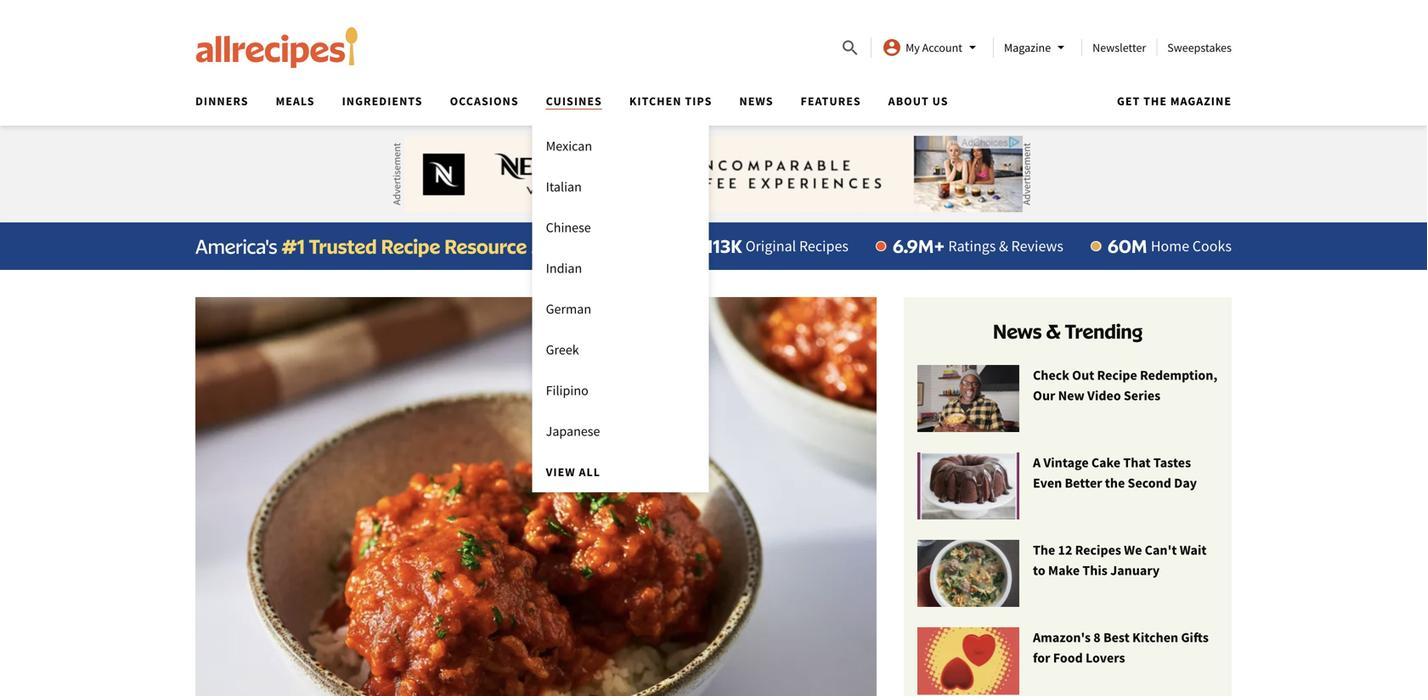 Task type: locate. For each thing, give the bounding box(es) containing it.
german
[[546, 301, 592, 318]]

0 vertical spatial recipes
[[800, 237, 849, 256]]

video
[[1088, 388, 1122, 405]]

recipes inside 113k original recipes
[[800, 237, 849, 256]]

about us link
[[889, 93, 949, 109]]

the 12 recipes we can't wait to make this january
[[1034, 542, 1207, 580]]

my account
[[906, 40, 963, 55]]

dinners
[[195, 93, 249, 109]]

1 horizontal spatial recipe
[[1098, 367, 1138, 384]]

banner
[[0, 0, 1428, 493]]

greek
[[546, 342, 579, 359]]

about
[[889, 93, 930, 109]]

kitchen tips
[[630, 93, 713, 109]]

better
[[1065, 475, 1103, 492]]

news inside banner
[[740, 93, 774, 109]]

melinda's porcupine meatballs image
[[195, 297, 877, 697]]

check
[[1034, 367, 1070, 384]]

kitchen left tips
[[630, 93, 682, 109]]

recipe right 'trusted'
[[381, 234, 440, 259]]

out
[[1073, 367, 1095, 384]]

& right ratings
[[1000, 237, 1009, 256]]

recipe
[[381, 234, 440, 259], [1098, 367, 1138, 384]]

navigation containing mexican
[[182, 88, 1232, 493]]

tastes
[[1154, 455, 1192, 472]]

&
[[1000, 237, 1009, 256], [1046, 319, 1062, 344]]

check out recipe redemption, our new video series
[[1034, 367, 1218, 405]]

caret_down image left magazine
[[963, 37, 983, 58]]

ingredients link
[[342, 93, 423, 109]]

& up check
[[1046, 319, 1062, 344]]

food
[[1054, 650, 1084, 667]]

filipino link
[[533, 371, 709, 411]]

recipes inside the 12 recipes we can't wait to make this january
[[1076, 542, 1122, 559]]

0 horizontal spatial caret_down image
[[963, 37, 983, 58]]

navigation
[[182, 88, 1232, 493]]

home
[[1152, 237, 1190, 256]]

0 horizontal spatial recipes
[[800, 237, 849, 256]]

italian
[[546, 178, 582, 195]]

best
[[1104, 630, 1130, 647]]

caret_down image
[[963, 37, 983, 58], [1052, 37, 1072, 58]]

113k
[[706, 235, 743, 258]]

navigation inside banner
[[182, 88, 1232, 493]]

kitchen
[[630, 93, 682, 109], [1133, 630, 1179, 647]]

meals
[[276, 93, 315, 109]]

ratings
[[949, 237, 996, 256]]

recipes up this
[[1076, 542, 1122, 559]]

recipes right original
[[800, 237, 849, 256]]

news
[[740, 93, 774, 109], [994, 319, 1042, 344]]

0 horizontal spatial news
[[740, 93, 774, 109]]

the
[[1144, 93, 1168, 109]]

cooks
[[1193, 237, 1232, 256]]

features
[[801, 93, 862, 109]]

0 vertical spatial &
[[1000, 237, 1009, 256]]

for
[[1034, 650, 1051, 667]]

that
[[1124, 455, 1151, 472]]

1 vertical spatial kitchen
[[1133, 630, 1179, 647]]

get the magazine
[[1118, 93, 1232, 109]]

1 vertical spatial &
[[1046, 319, 1062, 344]]

1 vertical spatial news
[[994, 319, 1042, 344]]

lovers
[[1086, 650, 1126, 667]]

view all link
[[533, 452, 709, 493]]

0 horizontal spatial recipe
[[381, 234, 440, 259]]

trusted
[[309, 234, 377, 259]]

newsletter
[[1093, 40, 1147, 55]]

this
[[1083, 563, 1108, 580]]

mexican link
[[533, 126, 709, 167]]

sweepstakes
[[1168, 40, 1232, 55]]

#1
[[282, 234, 305, 259]]

recipe inside "check out recipe redemption, our new video series"
[[1098, 367, 1138, 384]]

1 horizontal spatial kitchen
[[1133, 630, 1179, 647]]

meals link
[[276, 93, 315, 109]]

0 vertical spatial kitchen
[[630, 93, 682, 109]]

recipes for 113k
[[800, 237, 849, 256]]

search image
[[841, 38, 861, 58]]

filipino
[[546, 382, 589, 399]]

0 vertical spatial news
[[740, 93, 774, 109]]

news right tips
[[740, 93, 774, 109]]

new
[[1059, 388, 1085, 405]]

reviews
[[1012, 237, 1064, 256]]

news up check
[[994, 319, 1042, 344]]

recipe up video
[[1098, 367, 1138, 384]]

greek link
[[533, 330, 709, 371]]

series
[[1124, 388, 1161, 405]]

silivo silicone heart shaped cake pans on a yellow and red ben-day dot background. image
[[918, 628, 1020, 696]]

6.9m+
[[893, 235, 946, 258]]

news & trending
[[994, 319, 1143, 344]]

indian
[[546, 260, 582, 277]]

1 horizontal spatial news
[[994, 319, 1042, 344]]

1 caret_down image from the left
[[963, 37, 983, 58]]

1 vertical spatial recipe
[[1098, 367, 1138, 384]]

kitchen right best
[[1133, 630, 1179, 647]]

0 horizontal spatial &
[[1000, 237, 1009, 256]]

60m
[[1108, 235, 1148, 258]]

1 horizontal spatial caret_down image
[[1052, 37, 1072, 58]]

1 horizontal spatial recipes
[[1076, 542, 1122, 559]]

a vintage cake that tastes even better the second day
[[1034, 455, 1198, 492]]

the
[[1034, 542, 1056, 559]]

1 vertical spatial recipes
[[1076, 542, 1122, 559]]

occasions link
[[450, 93, 519, 109]]

tips
[[685, 93, 713, 109]]

recipes
[[800, 237, 849, 256], [1076, 542, 1122, 559]]

cuisines
[[546, 93, 602, 109]]

original
[[746, 237, 797, 256]]

12
[[1059, 542, 1073, 559]]

caret_down image left newsletter
[[1052, 37, 1072, 58]]

amazon's
[[1034, 630, 1091, 647]]

day
[[1175, 475, 1198, 492]]

we
[[1125, 542, 1143, 559]]

vintage
[[1044, 455, 1089, 472]]

japanese link
[[533, 411, 709, 452]]

gifts
[[1182, 630, 1209, 647]]



Task type: vqa. For each thing, say whether or not it's contained in the screenshot.
Filipino Link
yes



Task type: describe. For each thing, give the bounding box(es) containing it.
newsletter button
[[1093, 40, 1147, 55]]

news for news link
[[740, 93, 774, 109]]

view all
[[546, 465, 601, 480]]

trending
[[1066, 319, 1143, 344]]

2 caret_down image from the left
[[1052, 37, 1072, 58]]

magazine button
[[1005, 37, 1072, 58]]

all
[[579, 465, 601, 480]]

advertisement element
[[405, 136, 1023, 212]]

chinese link
[[533, 207, 709, 248]]

1997
[[579, 234, 620, 259]]

account image
[[882, 37, 903, 58]]

get
[[1118, 93, 1141, 109]]

my
[[906, 40, 920, 55]]

113k original recipes
[[706, 235, 849, 258]]

amazon's 8 best kitchen gifts for food lovers
[[1034, 630, 1209, 667]]

get the magazine link
[[1118, 93, 1232, 109]]

recipes for the
[[1076, 542, 1122, 559]]

japanese
[[546, 423, 600, 440]]

a vintage cake that tastes even better the second day link
[[918, 453, 1219, 521]]

the 12 recipes we can't wait to make this january link
[[918, 541, 1219, 609]]

cuisines link
[[546, 93, 602, 109]]

second
[[1128, 475, 1172, 492]]

view
[[546, 465, 576, 480]]

news link
[[740, 93, 774, 109]]

check out recipe redemption, our new video series link
[[918, 365, 1219, 433]]

banner containing mexican
[[0, 0, 1428, 493]]

our
[[1034, 388, 1056, 405]]

us
[[933, 93, 949, 109]]

0 horizontal spatial kitchen
[[630, 93, 682, 109]]

january
[[1111, 563, 1160, 580]]

amazon's 8 best kitchen gifts for food lovers link
[[918, 628, 1219, 696]]

kitchen tips link
[[630, 93, 713, 109]]

6.9m+ ratings & reviews
[[893, 235, 1064, 258]]

home image
[[195, 27, 359, 68]]

cake
[[1092, 455, 1121, 472]]

1 horizontal spatial &
[[1046, 319, 1062, 344]]

account
[[923, 40, 963, 55]]

indian link
[[533, 248, 709, 289]]

news for news & trending
[[994, 319, 1042, 344]]

overhead view of italian wedding soup with carrots, greens, orzo pasta and meatballs in a white bowl image
[[918, 541, 1020, 609]]

the
[[1106, 475, 1126, 492]]

magazine
[[1005, 40, 1052, 55]]

about us
[[889, 93, 949, 109]]

features link
[[801, 93, 862, 109]]

america's #1 trusted recipe resource since 1997
[[195, 234, 620, 259]]

chinese
[[546, 219, 591, 236]]

ingredients
[[342, 93, 423, 109]]

0 vertical spatial recipe
[[381, 234, 440, 259]]

& inside '6.9m+ ratings & reviews'
[[1000, 237, 1009, 256]]

my account button
[[882, 37, 983, 58]]

a
[[1034, 455, 1041, 472]]

redemption,
[[1141, 367, 1218, 384]]

dinners link
[[195, 93, 249, 109]]

sweepstakes link
[[1168, 40, 1232, 55]]

even
[[1034, 475, 1063, 492]]

tunnel of fudge cake, chocolate bundt cake on cake stand with purple border image
[[918, 453, 1020, 521]]

wait
[[1180, 542, 1207, 559]]

america's
[[195, 234, 277, 259]]

since
[[532, 234, 575, 259]]

mexican
[[546, 138, 593, 155]]

kitchen inside amazon's 8 best kitchen gifts for food lovers
[[1133, 630, 1179, 647]]

8
[[1094, 630, 1101, 647]]

resource
[[445, 234, 527, 259]]

magazine
[[1171, 93, 1232, 109]]

italian link
[[533, 167, 709, 207]]

60m home cooks
[[1108, 235, 1232, 258]]

to
[[1034, 563, 1046, 580]]

roscoe hall holding a bowl from the one pan mac n cheese redux recipe image
[[918, 365, 1020, 433]]



